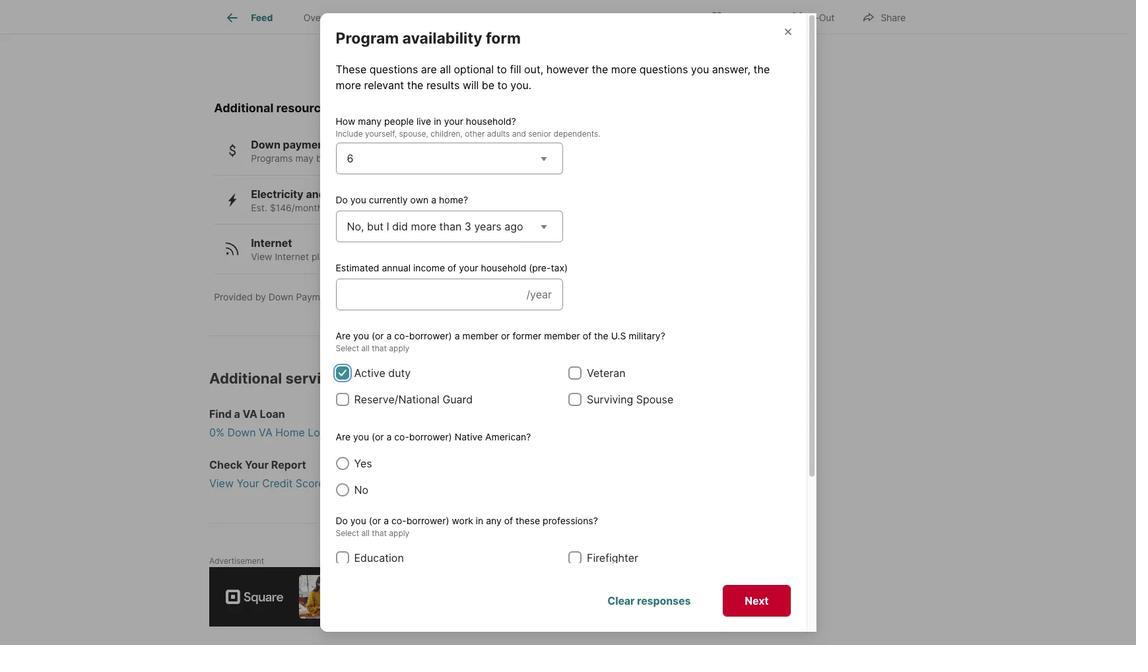 Task type: locate. For each thing, give the bounding box(es) containing it.
be inside down payment assistance programs may be available.
[[316, 153, 327, 164]]

borrower) inside do you (or a co-borrower) work in any of these professions? select all that apply
[[407, 515, 450, 526]]

i
[[387, 220, 390, 233]]

1 apply from the top
[[389, 343, 410, 353]]

professions?
[[543, 515, 598, 526]]

you inside are you (or a co-borrower) a member or former member of the u.s military? select all that apply
[[353, 330, 369, 341]]

(or inside do you (or a co-borrower) work in any of these professions? select all that apply
[[369, 515, 381, 526]]

tab list
[[209, 0, 643, 34]]

view
[[251, 251, 272, 262], [209, 477, 234, 490]]

0 horizontal spatial solar
[[328, 187, 354, 201]]

next
[[745, 594, 769, 607]]

the right "answer,"
[[754, 62, 770, 76]]

internet down the est.
[[251, 237, 292, 250]]

2 vertical spatial all
[[362, 528, 370, 538]]

a up active duty
[[387, 330, 392, 341]]

find a va loan 0% down va home loans: get quote
[[209, 407, 395, 439]]

no, but i did more than 3 years ago
[[347, 220, 524, 233]]

are up the active duty option
[[336, 330, 351, 341]]

view inside check your report view your credit score
[[209, 477, 234, 490]]

do for do you (or a co-borrower) work in any of these professions? select all that apply
[[336, 515, 348, 526]]

2 vertical spatial borrower)
[[407, 515, 450, 526]]

be right may
[[316, 153, 327, 164]]

0 vertical spatial that
[[372, 343, 387, 353]]

of left $350 at the top of page
[[546, 49, 554, 60]]

1 horizontal spatial be
[[482, 78, 495, 92]]

ad region
[[209, 567, 690, 627]]

0 vertical spatial solar
[[328, 187, 354, 201]]

0 vertical spatial your
[[245, 458, 269, 471]]

co- down reserve/national
[[394, 431, 409, 442]]

1 horizontal spatial view
[[251, 251, 272, 262]]

that up active duty
[[372, 343, 387, 353]]

has
[[565, 37, 581, 48]]

co- up duty on the bottom left of the page
[[394, 330, 409, 341]]

down inside 'find a va loan 0% down va home loans: get quote'
[[228, 426, 256, 439]]

co- inside do you (or a co-borrower) work in any of these professions? select all that apply
[[392, 515, 407, 526]]

do you currently own a home?
[[336, 194, 468, 205]]

in right live
[[434, 115, 442, 127]]

any
[[486, 515, 502, 526]]

view down check
[[209, 477, 234, 490]]

1 vertical spatial view
[[209, 477, 234, 490]]

these questions are all optional to fill out, however the more questions you answer, the more relevant the results will be to you.
[[336, 62, 770, 92]]

insurance
[[508, 60, 553, 72]]

out
[[820, 12, 835, 23]]

0 vertical spatial borrower)
[[409, 330, 452, 341]]

borrower) left native
[[409, 431, 452, 442]]

overview tab
[[288, 2, 360, 34]]

borrower) inside are you (or a co-borrower) a member or former member of the u.s military? select all that apply
[[409, 330, 452, 341]]

of left u.s
[[583, 330, 592, 341]]

2 apply from the top
[[389, 528, 410, 538]]

score
[[296, 477, 325, 490]]

Firefighter checkbox
[[569, 551, 582, 564]]

sale & tax history
[[475, 12, 552, 23]]

income
[[414, 262, 445, 273]]

1 vertical spatial co-
[[394, 431, 409, 442]]

share
[[881, 12, 906, 23]]

0 vertical spatial your
[[444, 115, 464, 127]]

you inside these questions are all optional to fill out, however the more questions you answer, the more relevant the results will be to you.
[[691, 62, 710, 76]]

1 vertical spatial in
[[476, 515, 484, 526]]

select up the active duty option
[[336, 343, 359, 353]]

1 horizontal spatial solar
[[432, 202, 453, 213]]

0 vertical spatial view
[[251, 251, 272, 262]]

apply inside do you (or a co-borrower) work in any of these professions? select all that apply
[[389, 528, 410, 538]]

more down year.
[[612, 62, 637, 76]]

be right will
[[482, 78, 495, 92]]

0 vertical spatial down
[[251, 138, 281, 151]]

1 vertical spatial more
[[336, 78, 361, 92]]

$146/month,
[[270, 202, 326, 213]]

average
[[508, 49, 543, 60]]

are for are you (or a co-borrower) native american?
[[336, 431, 351, 442]]

your up children,
[[444, 115, 464, 127]]

credit
[[262, 477, 293, 490]]

Active duty checkbox
[[336, 366, 349, 380]]

select up education 'checkbox'
[[336, 528, 359, 538]]

(or up active duty
[[372, 330, 384, 341]]

2 vertical spatial more
[[411, 220, 437, 233]]

down right 0%
[[228, 426, 256, 439]]

all up education
[[362, 528, 370, 538]]

0 vertical spatial select
[[336, 343, 359, 353]]

do down 'no' option
[[336, 515, 348, 526]]

(or inside are you (or a co-borrower) a member or former member of the u.s military? select all that apply
[[372, 330, 384, 341]]

va left loan
[[243, 407, 258, 421]]

1 horizontal spatial member
[[544, 330, 580, 341]]

va down loan
[[259, 426, 273, 439]]

Law enforcement checkbox
[[336, 578, 349, 591]]

2 do from the top
[[336, 515, 348, 526]]

2 select from the top
[[336, 528, 359, 538]]

american?
[[486, 431, 531, 442]]

2 vertical spatial co-
[[392, 515, 407, 526]]

you down no
[[351, 515, 367, 526]]

a inside do you (or a co-borrower) work in any of these professions? select all that apply
[[384, 515, 389, 526]]

you up the yes at the left bottom
[[353, 431, 369, 442]]

0 vertical spatial va
[[243, 407, 258, 421]]

borrower) left the work
[[407, 515, 450, 526]]

of right any
[[504, 515, 513, 526]]

Yes radio
[[336, 457, 349, 470]]

year.
[[600, 49, 621, 60]]

loans:
[[308, 426, 341, 439]]

apply up duty on the bottom left of the page
[[389, 343, 410, 353]]

(or for education
[[369, 515, 381, 526]]

you
[[691, 62, 710, 76], [351, 194, 367, 205], [353, 330, 369, 341], [353, 431, 369, 442], [351, 515, 367, 526]]

a
[[431, 194, 437, 205], [387, 330, 392, 341], [455, 330, 460, 341], [234, 407, 240, 421], [387, 431, 392, 442], [384, 515, 389, 526]]

x-
[[810, 12, 820, 23]]

the left u.s
[[595, 330, 609, 341]]

are for are you (or a co-borrower) a member or former member of the u.s military? select all that apply
[[336, 330, 351, 341]]

solar up save
[[328, 187, 354, 201]]

0 horizontal spatial be
[[316, 153, 327, 164]]

member left or
[[463, 330, 499, 341]]

of inside are you (or a co-borrower) a member or former member of the u.s military? select all that apply
[[583, 330, 592, 341]]

1 do from the top
[[336, 194, 348, 205]]

1 vertical spatial all
[[362, 343, 370, 353]]

0 vertical spatial co-
[[394, 330, 409, 341]]

borrower) down wattbuy,
[[409, 330, 452, 341]]

1 vertical spatial additional
[[209, 370, 282, 387]]

a up education
[[384, 515, 389, 526]]

are up yes option
[[336, 431, 351, 442]]

and right plans
[[338, 251, 354, 262]]

clear responses button
[[586, 585, 713, 617]]

co-
[[394, 330, 409, 341], [394, 431, 409, 442], [392, 515, 407, 526]]

dependents.
[[554, 129, 601, 138]]

favorite
[[729, 12, 764, 23]]

providers
[[357, 251, 398, 262]]

all up active
[[362, 343, 370, 353]]

report
[[271, 458, 306, 471]]

0 vertical spatial are
[[336, 330, 351, 341]]

all up results
[[440, 62, 451, 76]]

(or up education
[[369, 515, 381, 526]]

home
[[474, 251, 499, 262]]

0 vertical spatial do
[[336, 194, 348, 205]]

that inside are you (or a co-borrower) a member or former member of the u.s military? select all that apply
[[372, 343, 387, 353]]

(or for active duty
[[372, 330, 384, 341]]

questions down 'compare'
[[640, 62, 689, 76]]

you for are you (or a co-borrower) a member or former member of the u.s military? select all that apply
[[353, 330, 369, 341]]

more down these
[[336, 78, 361, 92]]

details
[[416, 12, 445, 23]]

1 horizontal spatial va
[[259, 426, 273, 439]]

lightbulb icon image
[[471, 37, 497, 64]]

additional up find
[[209, 370, 282, 387]]

internet left plans
[[275, 251, 309, 262]]

borrower)
[[409, 330, 452, 341], [409, 431, 452, 442], [407, 515, 450, 526]]

0 vertical spatial more
[[612, 62, 637, 76]]

optional
[[454, 62, 494, 76]]

military?
[[629, 330, 666, 341]]

$350
[[557, 49, 580, 60]]

save
[[328, 202, 348, 213]]

tax
[[505, 12, 519, 23]]

1 vertical spatial that
[[372, 528, 387, 538]]

all inside are you (or a co-borrower) a member or former member of the u.s military? select all that apply
[[362, 343, 370, 353]]

0 vertical spatial (or
[[372, 330, 384, 341]]

0 vertical spatial all
[[440, 62, 451, 76]]

member right former
[[544, 330, 580, 341]]

1 vertical spatial be
[[316, 153, 327, 164]]

you for are you (or a co-borrower) native american?
[[353, 431, 369, 442]]

1 horizontal spatial questions
[[640, 62, 689, 76]]

are inside are you (or a co-borrower) a member or former member of the u.s military? select all that apply
[[336, 330, 351, 341]]

member
[[463, 330, 499, 341], [544, 330, 580, 341]]

down up the programs at the top left of the page
[[251, 138, 281, 151]]

you right save
[[351, 194, 367, 205]]

0 vertical spatial in
[[434, 115, 442, 127]]

1 vertical spatial select
[[336, 528, 359, 538]]

internet
[[251, 237, 292, 250], [275, 251, 309, 262]]

va
[[243, 407, 258, 421], [259, 426, 273, 439]]

the inside are you (or a co-borrower) a member or former member of the u.s military? select all that apply
[[595, 330, 609, 341]]

2 vertical spatial (or
[[369, 515, 381, 526]]

solar
[[328, 187, 354, 201], [432, 202, 453, 213]]

1 horizontal spatial in
[[476, 515, 484, 526]]

available
[[400, 251, 438, 262]]

down right by
[[269, 291, 294, 302]]

provided by down payment resource, wattbuy, and allconnect
[[214, 291, 491, 302]]

a right find
[[234, 407, 240, 421]]

surviving
[[587, 393, 634, 406]]

your down check
[[237, 477, 259, 490]]

your right "for"
[[459, 262, 479, 273]]

0 vertical spatial additional
[[214, 101, 274, 115]]

results
[[427, 78, 460, 92]]

active duty
[[354, 366, 411, 380]]

will
[[463, 78, 479, 92]]

advertisement
[[209, 556, 264, 566]]

in left any
[[476, 515, 484, 526]]

property details
[[375, 12, 445, 23]]

you for do you currently own a home?
[[351, 194, 367, 205]]

the down are
[[407, 78, 424, 92]]

Reserve/National Guard checkbox
[[336, 393, 349, 406]]

Education checkbox
[[336, 551, 349, 564]]

0 horizontal spatial more
[[336, 78, 361, 92]]

and up "$146/month,"
[[306, 187, 326, 201]]

more down rooftop
[[411, 220, 437, 233]]

policygenius
[[508, 37, 563, 48]]

you inside do you (or a co-borrower) work in any of these professions? select all that apply
[[351, 515, 367, 526]]

quote
[[365, 426, 395, 439]]

former
[[513, 330, 542, 341]]

people
[[384, 115, 414, 127]]

additional up the programs at the top left of the page
[[214, 101, 274, 115]]

many
[[358, 115, 382, 127]]

your up credit
[[245, 458, 269, 471]]

and inside how many people live in your household? include yourself, spouse, children, other adults and senior dependents.
[[512, 129, 526, 138]]

0 vertical spatial to
[[497, 62, 507, 76]]

tooltip containing policygenius has saved customers an average of $350 per year.
[[455, 0, 936, 88]]

in inside how many people live in your household? include yourself, spouse, children, other adults and senior dependents.
[[434, 115, 442, 127]]

additional
[[214, 101, 274, 115], [209, 370, 282, 387]]

1 vertical spatial do
[[336, 515, 348, 526]]

and inside electricity and solar est. $146/month, save                  $146 with rooftop solar
[[306, 187, 326, 201]]

to left you.
[[498, 78, 508, 92]]

0 horizontal spatial view
[[209, 477, 234, 490]]

you left "answer,"
[[691, 62, 710, 76]]

select inside are you (or a co-borrower) a member or former member of the u.s military? select all that apply
[[336, 343, 359, 353]]

(or right get
[[372, 431, 384, 442]]

own
[[411, 194, 429, 205]]

do inside do you (or a co-borrower) work in any of these professions? select all that apply
[[336, 515, 348, 526]]

to left fill
[[497, 62, 507, 76]]

0 horizontal spatial va
[[243, 407, 258, 421]]

but
[[367, 220, 384, 233]]

your
[[245, 458, 269, 471], [237, 477, 259, 490]]

of
[[546, 49, 554, 60], [448, 262, 457, 273], [583, 330, 592, 341], [504, 515, 513, 526]]

how many people live in your household? include yourself, spouse, children, other adults and senior dependents.
[[336, 115, 601, 138]]

0 horizontal spatial in
[[434, 115, 442, 127]]

check your report view your credit score
[[209, 458, 325, 490]]

ago
[[505, 220, 524, 233]]

$146
[[351, 202, 373, 213]]

get
[[344, 426, 362, 439]]

all inside do you (or a co-borrower) work in any of these professions? select all that apply
[[362, 528, 370, 538]]

2 vertical spatial down
[[228, 426, 256, 439]]

view up by
[[251, 251, 272, 262]]

1 that from the top
[[372, 343, 387, 353]]

that inside do you (or a co-borrower) work in any of these professions? select all that apply
[[372, 528, 387, 538]]

1 vertical spatial are
[[336, 431, 351, 442]]

1 horizontal spatial more
[[411, 220, 437, 233]]

of right income
[[448, 262, 457, 273]]

1 vertical spatial apply
[[389, 528, 410, 538]]

0 vertical spatial be
[[482, 78, 495, 92]]

0 horizontal spatial member
[[463, 330, 499, 341]]

solar up no, but i did more than 3 years ago
[[432, 202, 453, 213]]

questions up relevant
[[370, 62, 418, 76]]

2 are from the top
[[336, 431, 351, 442]]

compare insurance quotes
[[508, 49, 665, 72]]

tooltip
[[455, 0, 936, 88]]

1 vertical spatial to
[[498, 78, 508, 92]]

resource,
[[337, 291, 380, 302]]

surviving spouse
[[587, 393, 674, 406]]

all inside these questions are all optional to fill out, however the more questions you answer, the more relevant the results will be to you.
[[440, 62, 451, 76]]

and
[[512, 129, 526, 138], [306, 187, 326, 201], [338, 251, 354, 262], [425, 291, 441, 302]]

apply up education
[[389, 528, 410, 538]]

these
[[516, 515, 540, 526]]

0%
[[209, 426, 225, 439]]

2 that from the top
[[372, 528, 387, 538]]

co- up education
[[392, 515, 407, 526]]

resources
[[276, 101, 335, 115]]

that up education
[[372, 528, 387, 538]]

duty
[[389, 366, 411, 380]]

overview
[[304, 12, 345, 23]]

1 are from the top
[[336, 330, 351, 341]]

1 select from the top
[[336, 343, 359, 353]]

you up active
[[353, 330, 369, 341]]

do left $146
[[336, 194, 348, 205]]

2 horizontal spatial more
[[612, 62, 637, 76]]

1 vertical spatial solar
[[432, 202, 453, 213]]

0 horizontal spatial questions
[[370, 62, 418, 76]]

and right adults
[[512, 129, 526, 138]]

co- inside are you (or a co-borrower) a member or former member of the u.s military? select all that apply
[[394, 330, 409, 341]]

0 vertical spatial apply
[[389, 343, 410, 353]]



Task type: vqa. For each thing, say whether or not it's contained in the screenshot.
however
yes



Task type: describe. For each thing, give the bounding box(es) containing it.
sale & tax history tab
[[460, 2, 567, 34]]

than
[[440, 220, 462, 233]]

services
[[286, 370, 347, 387]]

are
[[421, 62, 437, 76]]

1 questions from the left
[[370, 62, 418, 76]]

sale
[[475, 12, 494, 23]]

2 member from the left
[[544, 330, 580, 341]]

the down year.
[[592, 62, 609, 76]]

for
[[441, 251, 453, 262]]

form
[[486, 29, 521, 47]]

Veteran checkbox
[[569, 366, 582, 380]]

a right own
[[431, 194, 437, 205]]

feed link
[[225, 10, 273, 26]]

available.
[[330, 153, 371, 164]]

1 vertical spatial down
[[269, 291, 294, 302]]

check
[[209, 458, 243, 471]]

down inside down payment assistance programs may be available.
[[251, 138, 281, 151]]

out,
[[524, 62, 544, 76]]

favorite button
[[699, 3, 775, 30]]

wattbuy,
[[383, 291, 422, 302]]

assistance
[[331, 138, 387, 151]]

include
[[336, 129, 363, 138]]

reserve/national guard
[[354, 393, 473, 406]]

co- for active duty
[[394, 330, 409, 341]]

currently
[[369, 194, 408, 205]]

reserve/national
[[354, 393, 440, 406]]

a down allconnect
[[455, 330, 460, 341]]

1 vertical spatial internet
[[275, 251, 309, 262]]

relevant
[[364, 78, 404, 92]]

of inside do you (or a co-borrower) work in any of these professions? select all that apply
[[504, 515, 513, 526]]

native
[[455, 431, 483, 442]]

borrower) for education
[[407, 515, 450, 526]]

veteran
[[587, 366, 626, 380]]

0% down va home loans: get quote link
[[209, 425, 698, 440]]

find
[[209, 407, 232, 421]]

yourself,
[[365, 129, 397, 138]]

years
[[475, 220, 502, 233]]

1 vertical spatial (or
[[372, 431, 384, 442]]

1 vertical spatial your
[[237, 477, 259, 490]]

responses
[[637, 594, 691, 607]]

and down income
[[425, 291, 441, 302]]

in inside do you (or a co-borrower) work in any of these professions? select all that apply
[[476, 515, 484, 526]]

clear
[[608, 594, 635, 607]]

annual
[[382, 262, 411, 273]]

internet view internet plans and providers available for this home
[[251, 237, 499, 262]]

electricity and solar est. $146/month, save                  $146 with rooftop solar
[[251, 187, 453, 213]]

home
[[276, 426, 305, 439]]

1 vertical spatial borrower)
[[409, 431, 452, 442]]

work
[[452, 515, 473, 526]]

est.
[[251, 202, 267, 213]]

6
[[347, 152, 354, 165]]

electricity
[[251, 187, 304, 201]]

view inside 'internet view internet plans and providers available for this home'
[[251, 251, 272, 262]]

household?
[[466, 115, 516, 127]]

other
[[465, 129, 485, 138]]

rooftop
[[397, 202, 429, 213]]

clear responses
[[608, 594, 691, 607]]

property details tab
[[360, 2, 460, 34]]

select inside do you (or a co-borrower) work in any of these professions? select all that apply
[[336, 528, 359, 538]]

tax)
[[551, 262, 568, 273]]

of inside policygenius has saved customers an average of $350 per year.
[[546, 49, 554, 60]]

this
[[456, 251, 472, 262]]

compare insurance quotes link
[[508, 49, 665, 72]]

view your credit score link
[[209, 475, 698, 491]]

you for do you (or a co-borrower) work in any of these professions? select all that apply
[[351, 515, 367, 526]]

1 vertical spatial va
[[259, 426, 273, 439]]

1 member from the left
[[463, 330, 499, 341]]

apply inside are you (or a co-borrower) a member or former member of the u.s military? select all that apply
[[389, 343, 410, 353]]

be inside these questions are all optional to fill out, however the more questions you answer, the more relevant the results will be to you.
[[482, 78, 495, 92]]

do for do you currently own a home?
[[336, 194, 348, 205]]

next button
[[724, 585, 791, 617]]

may
[[296, 153, 314, 164]]

Healthcare checkbox
[[569, 578, 582, 591]]

schools tab
[[567, 2, 632, 34]]

guard
[[443, 393, 473, 406]]

tab list containing feed
[[209, 0, 643, 34]]

(pre-
[[529, 262, 551, 273]]

co- for education
[[392, 515, 407, 526]]

1 vertical spatial your
[[459, 262, 479, 273]]

no
[[354, 483, 369, 496]]

additional for additional resources
[[214, 101, 274, 115]]

children,
[[431, 129, 463, 138]]

customers
[[612, 37, 658, 48]]

and inside 'internet view internet plans and providers available for this home'
[[338, 251, 354, 262]]

programs
[[251, 153, 293, 164]]

No radio
[[336, 483, 349, 496]]

with
[[376, 202, 394, 213]]

how
[[336, 115, 356, 127]]

home?
[[439, 194, 468, 205]]

spouse,
[[399, 129, 429, 138]]

you.
[[511, 78, 532, 92]]

loan
[[260, 407, 285, 421]]

are you (or a co-borrower) native american?
[[336, 431, 531, 442]]

history
[[521, 12, 552, 23]]

a right get
[[387, 431, 392, 442]]

additional services
[[209, 370, 347, 387]]

Surviving Spouse checkbox
[[569, 393, 582, 406]]

0 vertical spatial internet
[[251, 237, 292, 250]]

household
[[481, 262, 527, 273]]

are you (or a co-borrower) a member or former member of the u.s military? select all that apply
[[336, 330, 666, 353]]

saved
[[583, 37, 609, 48]]

a inside 'find a va loan 0% down va home loans: get quote'
[[234, 407, 240, 421]]

program availability form element
[[336, 13, 537, 48]]

feed
[[251, 12, 273, 23]]

yes
[[354, 457, 372, 470]]

spouse
[[637, 393, 674, 406]]

your inside how many people live in your household? include yourself, spouse, children, other adults and senior dependents.
[[444, 115, 464, 127]]

down payment assistance programs may be available.
[[251, 138, 387, 164]]

lightbulb icon element
[[471, 37, 508, 72]]

additional for additional services
[[209, 370, 282, 387]]

senior
[[529, 129, 552, 138]]

2 questions from the left
[[640, 62, 689, 76]]

plans
[[312, 251, 335, 262]]

program availability form dialog
[[320, 13, 817, 645]]

borrower) for active duty
[[409, 330, 452, 341]]

allconnect
[[444, 291, 491, 302]]



